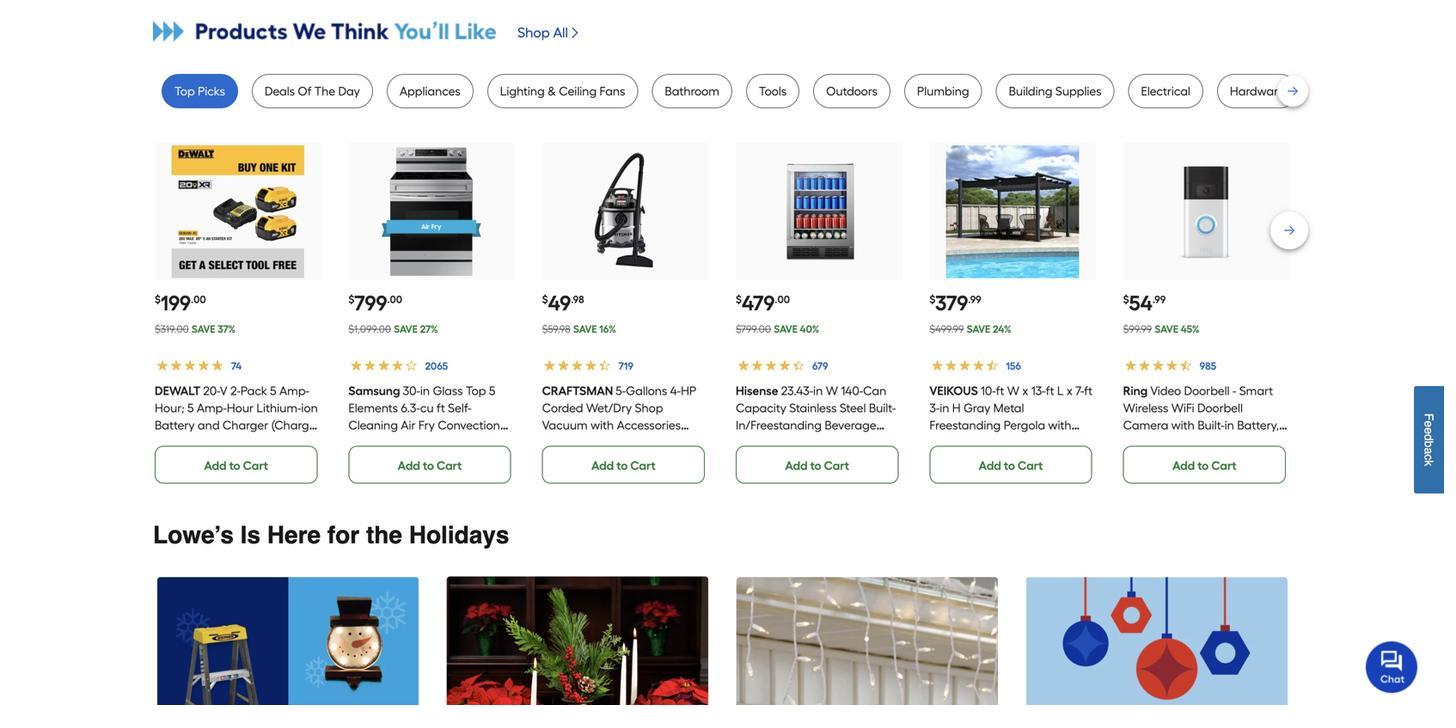 Task type: vqa. For each thing, say whether or not it's contained in the screenshot.
to associated with 54
yes



Task type: locate. For each thing, give the bounding box(es) containing it.
ft right l
[[1085, 383, 1093, 398]]

doorbell down -
[[1198, 401, 1244, 415]]

6 add from the left
[[1173, 458, 1196, 473]]

2 w from the left
[[1008, 383, 1020, 398]]

save for 479
[[774, 323, 798, 336]]

with down l
[[1049, 418, 1072, 432]]

shop all link
[[518, 16, 582, 50]]

pergola
[[1004, 418, 1046, 432]]

.99 inside $ 379 .99
[[969, 293, 982, 306]]

in left h
[[940, 401, 950, 415]]

to inside 379 list item
[[1005, 458, 1016, 473]]

w up metal
[[1008, 383, 1020, 398]]

x left 13-
[[1023, 383, 1029, 398]]

1 horizontal spatial 2-
[[1124, 435, 1134, 450]]

add for 54
[[1173, 458, 1196, 473]]

1 save from the left
[[192, 323, 215, 336]]

w left 140-
[[826, 383, 839, 398]]

smart down 'convection'
[[455, 435, 489, 450]]

add to cart link down wifi
[[1124, 446, 1287, 484]]

2- inside video doorbell - smart wireless wifi doorbell camera with built-in battery, 2-way talk, night vision, satin nickel
[[1124, 435, 1134, 450]]

6 cart from the left
[[1212, 458, 1237, 473]]

2 save from the left
[[394, 323, 418, 336]]

to inside 479 list item
[[811, 458, 822, 473]]

3 to from the left
[[617, 458, 628, 473]]

save inside 479 list item
[[774, 323, 798, 336]]

40%
[[800, 323, 820, 336]]

wireless
[[1124, 401, 1169, 415]]

379
[[936, 291, 969, 316]]

cart for 799
[[437, 458, 462, 473]]

deals
[[265, 84, 295, 99]]

2 add to cart link from the left
[[349, 446, 511, 484]]

w
[[826, 383, 839, 398], [1008, 383, 1020, 398]]

add to cart down pergola
[[979, 458, 1044, 473]]

amp- up ion
[[280, 383, 310, 398]]

glass
[[433, 383, 463, 398], [831, 435, 861, 450]]

1 horizontal spatial amp-
[[280, 383, 310, 398]]

$ inside $ 799 .00
[[349, 293, 355, 306]]

d
[[1423, 434, 1437, 441]]

5 inside 30-in glass top 5 elements 6.3-cu ft self- cleaning air fry convection oven freestanding smart electric range (fingerprint resistant stainless steel)
[[489, 383, 496, 398]]

0 vertical spatial stainless
[[790, 401, 837, 415]]

video
[[1151, 383, 1182, 398]]

3 .00 from the left
[[775, 293, 790, 306]]

49 list item
[[542, 143, 709, 484]]

3 save from the left
[[574, 323, 597, 336]]

1 vertical spatial top
[[466, 383, 486, 398]]

$
[[155, 293, 161, 306], [349, 293, 355, 306], [542, 293, 548, 306], [736, 293, 742, 306], [930, 293, 936, 306], [1124, 293, 1130, 306]]

1 vertical spatial amp-
[[197, 401, 227, 415]]

add inside 49 list item
[[592, 458, 614, 473]]

corded
[[542, 401, 584, 415]]

to down 23.43-in w 140-can capacity stainless steel built- in/freestanding beverage refrigerator with glass door
[[811, 458, 822, 473]]

freestanding inside 30-in glass top 5 elements 6.3-cu ft self- cleaning air fry convection oven freestanding smart electric range (fingerprint resistant stainless steel)
[[381, 435, 452, 450]]

battery,
[[1238, 418, 1280, 432]]

can
[[864, 383, 887, 398]]

0 vertical spatial freestanding
[[930, 418, 1001, 432]]

0 horizontal spatial 2-
[[230, 383, 241, 398]]

add to cart down 23.43-in w 140-can capacity stainless steel built- in/freestanding beverage refrigerator with glass door
[[786, 458, 850, 473]]

479 list item
[[736, 143, 903, 484]]

doorbell left -
[[1185, 383, 1230, 398]]

cart inside 49 list item
[[631, 458, 656, 473]]

.00 inside $ 479 .00
[[775, 293, 790, 306]]

cart inside 379 list item
[[1018, 458, 1044, 473]]

6 add to cart from the left
[[1173, 458, 1237, 473]]

$799.00 save 40%
[[736, 323, 820, 336]]

f
[[1423, 413, 1437, 421]]

1 vertical spatial glass
[[831, 435, 861, 450]]

5 $ from the left
[[930, 293, 936, 306]]

cart inside 799 list item
[[437, 458, 462, 473]]

to down pergola
[[1005, 458, 1016, 473]]

4 add to cart link from the left
[[736, 446, 899, 484]]

add right resistant
[[398, 458, 420, 473]]

stainless down the range
[[401, 469, 448, 484]]

1 vertical spatial shop
[[635, 401, 664, 415]]

add to cart down night
[[1173, 458, 1237, 473]]

add down 5-gallons 4-hp corded wet/dry shop vacuum with accessories included
[[592, 458, 614, 473]]

ceiling
[[559, 84, 597, 99]]

$ 49 .98
[[542, 291, 585, 316]]

0 vertical spatial 2-
[[230, 383, 241, 398]]

2- up nickel
[[1124, 435, 1134, 450]]

elements
[[349, 401, 398, 415]]

freestanding down h
[[930, 418, 1001, 432]]

built- inside video doorbell - smart wireless wifi doorbell camera with built-in battery, 2-way talk, night vision, satin nickel
[[1198, 418, 1225, 432]]

top picks
[[175, 84, 225, 99]]

5 up lithium-
[[270, 383, 277, 398]]

with inside 23.43-in w 140-can capacity stainless steel built- in/freestanding beverage refrigerator with glass door
[[805, 435, 828, 450]]

add to cart down accessories
[[592, 458, 656, 473]]

ion
[[301, 401, 318, 415]]

6.3-
[[401, 401, 420, 415]]

$59.98
[[542, 323, 571, 336]]

appliances
[[400, 84, 461, 99]]

1 horizontal spatial top
[[466, 383, 486, 398]]

in up vision,
[[1225, 418, 1235, 432]]

add inside 379 list item
[[979, 458, 1002, 473]]

stainless inside 23.43-in w 140-can capacity stainless steel built- in/freestanding beverage refrigerator with glass door
[[790, 401, 837, 415]]

-
[[1233, 383, 1237, 398]]

save left "45%"
[[1155, 323, 1179, 336]]

freestanding inside 10-ft w x 13-ft l x 7-ft 3-in h gray metal freestanding pergola with canopy
[[930, 418, 1001, 432]]

5 up 'convection'
[[489, 383, 496, 398]]

1 horizontal spatial .00
[[387, 293, 403, 306]]

0 horizontal spatial .99
[[969, 293, 982, 306]]

building supplies
[[1009, 84, 1102, 99]]

6 save from the left
[[1155, 323, 1179, 336]]

a holiday table with plates on chargers, gold candlesticks, a vase with greenery and poinsettias. image
[[446, 577, 709, 705]]

5 right hour;
[[188, 401, 194, 415]]

.00 inside $ 199 .00
[[191, 293, 206, 306]]

cart down beverage
[[825, 458, 850, 473]]

$ for 54
[[1124, 293, 1130, 306]]

add to cart
[[204, 458, 268, 473], [398, 458, 462, 473], [592, 458, 656, 473], [786, 458, 850, 473], [979, 458, 1044, 473], [1173, 458, 1237, 473]]

add to cart inside 379 list item
[[979, 458, 1044, 473]]

cu
[[420, 401, 434, 415]]

1 horizontal spatial stainless
[[790, 401, 837, 415]]

ft inside 30-in glass top 5 elements 6.3-cu ft self- cleaning air fry convection oven freestanding smart electric range (fingerprint resistant stainless steel)
[[437, 401, 445, 415]]

metal
[[994, 401, 1025, 415]]

0 vertical spatial shop
[[518, 25, 550, 41]]

cart down charger
[[243, 458, 268, 473]]

add for 479
[[786, 458, 808, 473]]

vision,
[[1222, 435, 1256, 450]]

2 .00 from the left
[[387, 293, 403, 306]]

$ up $59.98
[[542, 293, 548, 306]]

$ inside $ 379 .99
[[930, 293, 936, 306]]

w for 479
[[826, 383, 839, 398]]

3 add to cart from the left
[[592, 458, 656, 473]]

5 add to cart from the left
[[979, 458, 1044, 473]]

1 to from the left
[[229, 458, 240, 473]]

add to cart link inside 479 list item
[[736, 446, 899, 484]]

add to cart inside 479 list item
[[786, 458, 850, 473]]

4 add to cart from the left
[[786, 458, 850, 473]]

1 add to cart link from the left
[[155, 446, 318, 484]]

with down wet/dry
[[591, 418, 614, 432]]

6 to from the left
[[1198, 458, 1210, 473]]

3 add to cart link from the left
[[542, 446, 705, 484]]

4 save from the left
[[774, 323, 798, 336]]

to inside 799 list item
[[423, 458, 434, 473]]

to for 799
[[423, 458, 434, 473]]

1 horizontal spatial smart
[[1240, 383, 1274, 398]]

with inside 5-gallons 4-hp corded wet/dry shop vacuum with accessories included
[[591, 418, 614, 432]]

add inside 199 list item
[[204, 458, 227, 473]]

49
[[548, 291, 571, 316]]

save for 49
[[574, 323, 597, 336]]

30-
[[403, 383, 421, 398]]

cart down accessories
[[631, 458, 656, 473]]

add to cart for 379
[[979, 458, 1044, 473]]

$ up $799.00
[[736, 293, 742, 306]]

.00 inside $ 799 .00
[[387, 293, 403, 306]]

save inside 54 list item
[[1155, 323, 1179, 336]]

16%
[[600, 323, 616, 336]]

6 $ from the left
[[1124, 293, 1130, 306]]

$ 54 .99
[[1124, 291, 1167, 316]]

add to cart link down accessories
[[542, 446, 705, 484]]

cart inside 199 list item
[[243, 458, 268, 473]]

save for 379
[[967, 323, 991, 336]]

here
[[267, 521, 321, 549]]

$ up $499.99
[[930, 293, 936, 306]]

glass down beverage
[[831, 435, 861, 450]]

199 list item
[[155, 143, 321, 484]]

479
[[742, 291, 775, 316]]

wifi
[[1172, 401, 1195, 415]]

10-ft w x 13-ft l x 7-ft 3-in h gray metal freestanding pergola with canopy
[[930, 383, 1093, 450]]

2 add to cart from the left
[[398, 458, 462, 473]]

add to cart link for 199
[[155, 446, 318, 484]]

140-
[[841, 383, 864, 398]]

0 horizontal spatial freestanding
[[381, 435, 452, 450]]

add to cart link down fry
[[349, 446, 511, 484]]

cart down pergola
[[1018, 458, 1044, 473]]

1 horizontal spatial freestanding
[[930, 418, 1001, 432]]

5 for 199
[[270, 383, 277, 398]]

0 horizontal spatial built-
[[869, 401, 897, 415]]

save
[[192, 323, 215, 336], [394, 323, 418, 336], [574, 323, 597, 336], [774, 323, 798, 336], [967, 323, 991, 336], [1155, 323, 1179, 336]]

add to cart link
[[155, 446, 318, 484], [349, 446, 511, 484], [542, 446, 705, 484], [736, 446, 899, 484], [930, 446, 1093, 484], [1124, 446, 1287, 484]]

$799.00
[[736, 323, 772, 336]]

add to cart link for 54
[[1124, 446, 1287, 484]]

add to cart inside 799 list item
[[398, 458, 462, 473]]

4 cart from the left
[[825, 458, 850, 473]]

0 horizontal spatial top
[[175, 84, 195, 99]]

5 add to cart link from the left
[[930, 446, 1093, 484]]

smart right -
[[1240, 383, 1274, 398]]

in up cu
[[421, 383, 430, 398]]

3 add from the left
[[592, 458, 614, 473]]

v
[[220, 383, 228, 398]]

add for 799
[[398, 458, 420, 473]]

cart for 199
[[243, 458, 268, 473]]

top up self-
[[466, 383, 486, 398]]

2 horizontal spatial 5
[[489, 383, 496, 398]]

to down charger
[[229, 458, 240, 473]]

add to cart for 49
[[592, 458, 656, 473]]

save inside 199 list item
[[192, 323, 215, 336]]

1 vertical spatial smart
[[455, 435, 489, 450]]

0 vertical spatial amp-
[[280, 383, 310, 398]]

0 horizontal spatial glass
[[433, 383, 463, 398]]

add to cart link inside 799 list item
[[349, 446, 511, 484]]

.98
[[571, 293, 585, 306]]

shop left all
[[518, 25, 550, 41]]

5 save from the left
[[967, 323, 991, 336]]

1 horizontal spatial built-
[[1198, 418, 1225, 432]]

0 horizontal spatial .00
[[191, 293, 206, 306]]

add to cart for 54
[[1173, 458, 1237, 473]]

built- inside 23.43-in w 140-can capacity stainless steel built- in/freestanding beverage refrigerator with glass door
[[869, 401, 897, 415]]

add to cart link inside 49 list item
[[542, 446, 705, 484]]

$ up the '$1,099.00' at the left top of page
[[349, 293, 355, 306]]

0 vertical spatial doorbell
[[1185, 383, 1230, 398]]

with inside 10-ft w x 13-ft l x 7-ft 3-in h gray metal freestanding pergola with canopy
[[1049, 418, 1072, 432]]

add to cart link inside 379 list item
[[930, 446, 1093, 484]]

.00 up $1,099.00 save 27%
[[387, 293, 403, 306]]

0 horizontal spatial smart
[[455, 435, 489, 450]]

1 w from the left
[[826, 383, 839, 398]]

dewalt 20-v 2-pack 5 amp-hour; 5 amp-hour lithium-ion battery and charger (charger included) image
[[171, 145, 304, 278]]

lighting & ceiling fans
[[500, 84, 626, 99]]

add to cart for 199
[[204, 458, 268, 473]]

1 add from the left
[[204, 458, 227, 473]]

add
[[204, 458, 227, 473], [398, 458, 420, 473], [592, 458, 614, 473], [786, 458, 808, 473], [979, 458, 1002, 473], [1173, 458, 1196, 473]]

.00
[[191, 293, 206, 306], [387, 293, 403, 306], [775, 293, 790, 306]]

save for 799
[[394, 323, 418, 336]]

vacuum
[[542, 418, 588, 432]]

1 .00 from the left
[[191, 293, 206, 306]]

6 add to cart link from the left
[[1124, 446, 1287, 484]]

4 to from the left
[[811, 458, 822, 473]]

day
[[338, 84, 360, 99]]

smart inside 30-in glass top 5 elements 6.3-cu ft self- cleaning air fry convection oven freestanding smart electric range (fingerprint resistant stainless steel)
[[455, 435, 489, 450]]

add for 379
[[979, 458, 1002, 473]]

e up d
[[1423, 421, 1437, 428]]

5 cart from the left
[[1018, 458, 1044, 473]]

stainless down 23.43-
[[790, 401, 837, 415]]

.99 up $499.99 save 24% on the top of page
[[969, 293, 982, 306]]

2 add from the left
[[398, 458, 420, 473]]

2 .99 from the left
[[1153, 293, 1167, 306]]

to for 199
[[229, 458, 240, 473]]

1 vertical spatial built-
[[1198, 418, 1225, 432]]

to inside 49 list item
[[617, 458, 628, 473]]

to left steel)
[[423, 458, 434, 473]]

add to cart for 479
[[786, 458, 850, 473]]

.99 for 379
[[969, 293, 982, 306]]

add to cart link inside 199 list item
[[155, 446, 318, 484]]

amp- down "20-"
[[197, 401, 227, 415]]

add to cart inside 199 list item
[[204, 458, 268, 473]]

save left 27%
[[394, 323, 418, 336]]

1 x from the left
[[1023, 383, 1029, 398]]

add for 199
[[204, 458, 227, 473]]

w inside 10-ft w x 13-ft l x 7-ft 3-in h gray metal freestanding pergola with canopy
[[1008, 383, 1020, 398]]

lowe's is here for the holidays
[[153, 521, 510, 549]]

0 horizontal spatial 5
[[188, 401, 194, 415]]

0 horizontal spatial w
[[826, 383, 839, 398]]

dewalt
[[155, 383, 201, 398]]

0 horizontal spatial shop
[[518, 25, 550, 41]]

1 horizontal spatial x
[[1067, 383, 1073, 398]]

4 $ from the left
[[736, 293, 742, 306]]

$499.99
[[930, 323, 965, 336]]

gallons
[[626, 383, 668, 398]]

2 e from the top
[[1423, 428, 1437, 434]]

ft up metal
[[997, 383, 1005, 398]]

glass up self-
[[433, 383, 463, 398]]

to down night
[[1198, 458, 1210, 473]]

&
[[548, 84, 556, 99]]

0 vertical spatial glass
[[433, 383, 463, 398]]

samsung 30-in glass top 5 elements 6.3-cu ft self-cleaning air fry convection oven freestanding smart electric range (fingerprint resistant stainless steel) image
[[365, 145, 498, 278]]

cart inside 54 list item
[[1212, 458, 1237, 473]]

hour
[[227, 401, 254, 415]]

3 cart from the left
[[631, 458, 656, 473]]

1 vertical spatial freestanding
[[381, 435, 452, 450]]

add to cart down charger
[[204, 458, 268, 473]]

add inside 799 list item
[[398, 458, 420, 473]]

with down beverage
[[805, 435, 828, 450]]

save left 24%
[[967, 323, 991, 336]]

0 vertical spatial built-
[[869, 401, 897, 415]]

top
[[175, 84, 195, 99], [466, 383, 486, 398]]

7-
[[1076, 383, 1085, 398]]

add down refrigerator
[[786, 458, 808, 473]]

1 horizontal spatial glass
[[831, 435, 861, 450]]

2 cart from the left
[[437, 458, 462, 473]]

.00 up $319.00 save 37%
[[191, 293, 206, 306]]

1 horizontal spatial w
[[1008, 383, 1020, 398]]

add to cart link inside 54 list item
[[1124, 446, 1287, 484]]

1 .99 from the left
[[969, 293, 982, 306]]

ft right cu
[[437, 401, 445, 415]]

save left 16%
[[574, 323, 597, 336]]

3 $ from the left
[[542, 293, 548, 306]]

.00 up $799.00 save 40%
[[775, 293, 790, 306]]

to inside 54 list item
[[1198, 458, 1210, 473]]

cart for 54
[[1212, 458, 1237, 473]]

5 add from the left
[[979, 458, 1002, 473]]

ring video doorbell - smart wireless wifi doorbell camera with built-in battery, 2-way talk, night vision, satin nickel image
[[1140, 145, 1273, 278]]

1 vertical spatial stainless
[[401, 469, 448, 484]]

.99 inside "$ 54 .99"
[[1153, 293, 1167, 306]]

wet/dry
[[586, 401, 632, 415]]

built- up night
[[1198, 418, 1225, 432]]

satin
[[1259, 435, 1288, 450]]

5
[[270, 383, 277, 398], [489, 383, 496, 398], [188, 401, 194, 415]]

add to cart link down charger
[[155, 446, 318, 484]]

$ for 799
[[349, 293, 355, 306]]

add down talk,
[[1173, 458, 1196, 473]]

$ inside "$ 54 .99"
[[1124, 293, 1130, 306]]

24%
[[993, 323, 1012, 336]]

craftsman 5-gallons 4-hp corded wet/dry shop vacuum with accessories included image
[[559, 145, 692, 278]]

1 horizontal spatial 5
[[270, 383, 277, 398]]

supplies
[[1056, 84, 1102, 99]]

add to cart inside 49 list item
[[592, 458, 656, 473]]

to for 379
[[1005, 458, 1016, 473]]

cart inside 479 list item
[[825, 458, 850, 473]]

built- down "can"
[[869, 401, 897, 415]]

2 horizontal spatial .00
[[775, 293, 790, 306]]

with down wifi
[[1172, 418, 1195, 432]]

add to cart link for 49
[[542, 446, 705, 484]]

0 horizontal spatial x
[[1023, 383, 1029, 398]]

add down and
[[204, 458, 227, 473]]

camera
[[1124, 418, 1169, 432]]

night
[[1189, 435, 1219, 450]]

0 horizontal spatial stainless
[[401, 469, 448, 484]]

799 list item
[[349, 143, 515, 484]]

add to cart down fry
[[398, 458, 462, 473]]

to inside 199 list item
[[229, 458, 240, 473]]

stainless inside 30-in glass top 5 elements 6.3-cu ft self- cleaning air fry convection oven freestanding smart electric range (fingerprint resistant stainless steel)
[[401, 469, 448, 484]]

save inside 49 list item
[[574, 323, 597, 336]]

$ inside $ 479 .00
[[736, 293, 742, 306]]

$ up $319.00
[[155, 293, 161, 306]]

shop up accessories
[[635, 401, 664, 415]]

$ inside $ 199 .00
[[155, 293, 161, 306]]

save inside 799 list item
[[394, 323, 418, 336]]

add inside 479 list item
[[786, 458, 808, 473]]

in inside 10-ft w x 13-ft l x 7-ft 3-in h gray metal freestanding pergola with canopy
[[940, 401, 950, 415]]

0 vertical spatial smart
[[1240, 383, 1274, 398]]

b
[[1423, 441, 1437, 448]]

save inside 379 list item
[[967, 323, 991, 336]]

2 to from the left
[[423, 458, 434, 473]]

freestanding up the range
[[381, 435, 452, 450]]

.00 for 799
[[387, 293, 403, 306]]

to down accessories
[[617, 458, 628, 473]]

in left 140-
[[814, 383, 823, 398]]

add to cart link down pergola
[[930, 446, 1093, 484]]

x right l
[[1067, 383, 1073, 398]]

ft left l
[[1046, 383, 1055, 398]]

add to cart inside 54 list item
[[1173, 458, 1237, 473]]

save left '37%'
[[192, 323, 215, 336]]

2 $ from the left
[[349, 293, 355, 306]]

5 to from the left
[[1005, 458, 1016, 473]]

add to cart link down beverage
[[736, 446, 899, 484]]

save left 40% at top right
[[774, 323, 798, 336]]

.99 for 54
[[1153, 293, 1167, 306]]

c
[[1423, 454, 1437, 460]]

1 $ from the left
[[155, 293, 161, 306]]

54 list item
[[1124, 143, 1290, 484]]

cart down vision,
[[1212, 458, 1237, 473]]

1 horizontal spatial .99
[[1153, 293, 1167, 306]]

top left picks
[[175, 84, 195, 99]]

w inside 23.43-in w 140-can capacity stainless steel built- in/freestanding beverage refrigerator with glass door
[[826, 383, 839, 398]]

in
[[421, 383, 430, 398], [814, 383, 823, 398], [940, 401, 950, 415], [1225, 418, 1235, 432]]

$ inside $ 49 .98
[[542, 293, 548, 306]]

w for 379
[[1008, 383, 1020, 398]]

e up b
[[1423, 428, 1437, 434]]

.99 up $99.99 save 45%
[[1153, 293, 1167, 306]]

add inside 54 list item
[[1173, 458, 1196, 473]]

electric
[[349, 452, 388, 467]]

1 cart from the left
[[243, 458, 268, 473]]

2- right "v" on the left
[[230, 383, 241, 398]]

1 vertical spatial 2-
[[1124, 435, 1134, 450]]

$ up the $99.99
[[1124, 293, 1130, 306]]

glass inside 30-in glass top 5 elements 6.3-cu ft self- cleaning air fry convection oven freestanding smart electric range (fingerprint resistant stainless steel)
[[433, 383, 463, 398]]

cart right the range
[[437, 458, 462, 473]]

1 add to cart from the left
[[204, 458, 268, 473]]

cleaning
[[349, 418, 398, 432]]

1 horizontal spatial shop
[[635, 401, 664, 415]]

add down 10-ft w x 13-ft l x 7-ft 3-in h gray metal freestanding pergola with canopy
[[979, 458, 1002, 473]]

23.43-in w 140-can capacity stainless steel built- in/freestanding beverage refrigerator with glass door
[[736, 383, 897, 450]]

4 add from the left
[[786, 458, 808, 473]]



Task type: describe. For each thing, give the bounding box(es) containing it.
add to cart link for 479
[[736, 446, 899, 484]]

freestanding for 379
[[930, 418, 1001, 432]]

$ for 379
[[930, 293, 936, 306]]

veikous
[[930, 383, 979, 398]]

gray
[[964, 401, 991, 415]]

all
[[554, 25, 568, 41]]

$ 799 .00
[[349, 291, 403, 316]]

cart for 49
[[631, 458, 656, 473]]

in inside 23.43-in w 140-can capacity stainless steel built- in/freestanding beverage refrigerator with glass door
[[814, 383, 823, 398]]

hisense 23.43-in w 140-can capacity stainless steel built-in/freestanding beverage refrigerator with glass door image
[[753, 145, 886, 278]]

steel)
[[451, 469, 481, 484]]

4-
[[671, 383, 681, 398]]

white icicle lights with a white cord hanging from the roofline of a house. image
[[736, 577, 999, 705]]

charger
[[223, 418, 269, 432]]

$99.99 save 45%
[[1124, 323, 1200, 336]]

plumbing
[[918, 84, 970, 99]]

0 horizontal spatial amp-
[[197, 401, 227, 415]]

to for 54
[[1198, 458, 1210, 473]]

shop inside 5-gallons 4-hp corded wet/dry shop vacuum with accessories included
[[635, 401, 664, 415]]

pack
[[241, 383, 267, 398]]

.00 for 479
[[775, 293, 790, 306]]

199
[[161, 291, 191, 316]]

in inside video doorbell - smart wireless wifi doorbell camera with built-in battery, 2-way talk, night vision, satin nickel
[[1225, 418, 1235, 432]]

video doorbell - smart wireless wifi doorbell camera with built-in battery, 2-way talk, night vision, satin nickel
[[1124, 383, 1288, 467]]

$319.00
[[155, 323, 189, 336]]

23.43-
[[781, 383, 814, 398]]

hisense
[[736, 383, 779, 398]]

$1,099.00 save 27%
[[349, 323, 438, 336]]

door
[[864, 435, 890, 450]]

k
[[1423, 460, 1437, 466]]

veikous 10-ft w x 13-ft l x 7-ft 3-in h gray metal freestanding pergola with canopy image
[[947, 145, 1080, 278]]

1 e from the top
[[1423, 421, 1437, 428]]

5-gallons 4-hp corded wet/dry shop vacuum with accessories included
[[542, 383, 697, 450]]

3-
[[930, 401, 940, 415]]

$1,099.00
[[349, 323, 391, 336]]

$ 199 .00
[[155, 291, 206, 316]]

nickel
[[1124, 452, 1156, 467]]

f e e d b a c k button
[[1415, 386, 1445, 494]]

.00 for 199
[[191, 293, 206, 306]]

accessories
[[617, 418, 681, 432]]

add to cart link for 379
[[930, 446, 1093, 484]]

to for 479
[[811, 458, 822, 473]]

capacity
[[736, 401, 787, 415]]

convection
[[438, 418, 500, 432]]

1 vertical spatial doorbell
[[1198, 401, 1244, 415]]

freestanding for 799
[[381, 435, 452, 450]]

2- inside 20-v 2-pack 5 amp- hour; 5 amp-hour lithium-ion battery and charger (charger included)
[[230, 383, 241, 398]]

a yellow and gray step ladder, a lighted snowman stocking holder and a green extension cord. image
[[157, 577, 419, 705]]

hour;
[[155, 401, 185, 415]]

with inside video doorbell - smart wireless wifi doorbell camera with built-in battery, 2-way talk, night vision, satin nickel
[[1172, 418, 1195, 432]]

steel
[[840, 401, 867, 415]]

battery
[[155, 418, 195, 432]]

799
[[355, 291, 387, 316]]

$ 479 .00
[[736, 291, 790, 316]]

in/freestanding
[[736, 418, 822, 432]]

379 list item
[[930, 143, 1096, 484]]

0 vertical spatial top
[[175, 84, 195, 99]]

beverage
[[825, 418, 877, 432]]

5 for 799
[[489, 383, 496, 398]]

27%
[[420, 323, 438, 336]]

10-
[[981, 383, 997, 398]]

cart for 379
[[1018, 458, 1044, 473]]

samsung
[[349, 383, 400, 398]]

chevron right image
[[568, 26, 582, 40]]

smart inside video doorbell - smart wireless wifi doorbell camera with built-in battery, 2-way talk, night vision, satin nickel
[[1240, 383, 1274, 398]]

resistant
[[349, 469, 398, 484]]

canopy
[[930, 435, 974, 450]]

save for 199
[[192, 323, 215, 336]]

and
[[198, 418, 220, 432]]

bathroom
[[665, 84, 720, 99]]

45%
[[1181, 323, 1200, 336]]

in inside 30-in glass top 5 elements 6.3-cu ft self- cleaning air fry convection oven freestanding smart electric range (fingerprint resistant stainless steel)
[[421, 383, 430, 398]]

save for 54
[[1155, 323, 1179, 336]]

hardware
[[1231, 84, 1285, 99]]

is
[[241, 521, 261, 549]]

l
[[1058, 383, 1064, 398]]

glass inside 23.43-in w 140-can capacity stainless steel built- in/freestanding beverage refrigerator with glass door
[[831, 435, 861, 450]]

add to cart for 799
[[398, 458, 462, 473]]

lowe's
[[153, 521, 234, 549]]

lithium-
[[257, 401, 301, 415]]

fry
[[419, 418, 435, 432]]

refrigerator
[[736, 435, 802, 450]]

$319.00 save 37%
[[155, 323, 236, 336]]

oven
[[349, 435, 378, 450]]

craftsman
[[542, 383, 613, 398]]

a
[[1423, 448, 1437, 454]]

hp
[[681, 383, 697, 398]]

20-
[[203, 383, 220, 398]]

$ for 479
[[736, 293, 742, 306]]

lighting
[[500, 84, 545, 99]]

20-v 2-pack 5 amp- hour; 5 amp-hour lithium-ion battery and charger (charger included)
[[155, 383, 320, 450]]

weekending at lowe's. image
[[1026, 577, 1288, 705]]

deals of the day
[[265, 84, 360, 99]]

outdoors
[[827, 84, 878, 99]]

air
[[401, 418, 416, 432]]

add to cart link for 799
[[349, 446, 511, 484]]

the
[[315, 84, 336, 99]]

2 x from the left
[[1067, 383, 1073, 398]]

$ for 49
[[542, 293, 548, 306]]

cart for 479
[[825, 458, 850, 473]]

fans
[[600, 84, 626, 99]]

included)
[[155, 435, 206, 450]]

add for 49
[[592, 458, 614, 473]]

(charger
[[271, 418, 320, 432]]

range
[[391, 452, 427, 467]]

to for 49
[[617, 458, 628, 473]]

$59.98 save 16%
[[542, 323, 616, 336]]

h
[[953, 401, 961, 415]]

$ for 199
[[155, 293, 161, 306]]

30-in glass top 5 elements 6.3-cu ft self- cleaning air fry convection oven freestanding smart electric range (fingerprint resistant stainless steel)
[[349, 383, 500, 484]]

f e e d b a c k
[[1423, 413, 1437, 466]]

37%
[[218, 323, 236, 336]]

for
[[328, 521, 360, 549]]

top inside 30-in glass top 5 elements 6.3-cu ft self- cleaning air fry convection oven freestanding smart electric range (fingerprint resistant stainless steel)
[[466, 383, 486, 398]]

chat invite button image
[[1367, 641, 1419, 693]]



